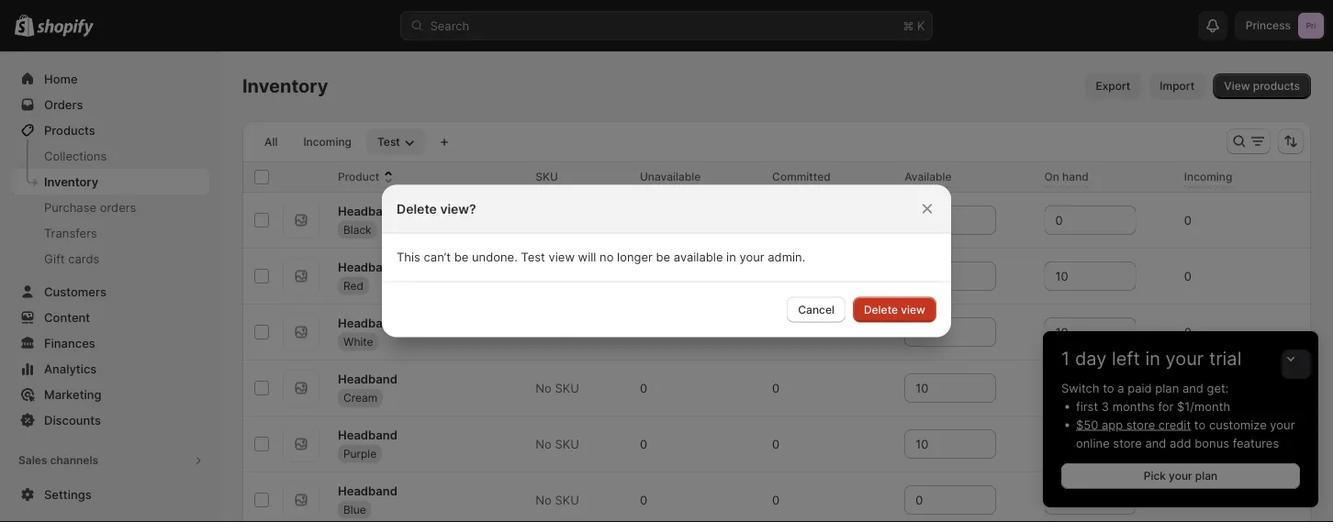 Task type: vqa. For each thing, say whether or not it's contained in the screenshot.
1
yes



Task type: describe. For each thing, give the bounding box(es) containing it.
credit
[[1159, 418, 1191, 432]]

your inside dropdown button
[[1166, 348, 1204, 370]]

no for headband cream
[[536, 381, 552, 395]]

1 day left in your trial button
[[1043, 332, 1319, 370]]

your inside 'link'
[[1169, 470, 1193, 483]]

in inside delete view? dialog
[[727, 250, 736, 264]]

discounts link
[[11, 408, 209, 433]]

committed
[[772, 170, 831, 184]]

all link
[[253, 129, 289, 155]]

inventory link
[[11, 169, 209, 195]]

all
[[264, 135, 278, 149]]

customize
[[1209, 418, 1267, 432]]

purchase
[[44, 200, 96, 214]]

first 3 months for $1/month
[[1076, 399, 1231, 414]]

add
[[1170, 436, 1192, 450]]

0 vertical spatial store
[[1127, 418, 1156, 432]]

on
[[1045, 170, 1060, 184]]

purchase orders
[[44, 200, 136, 214]]

trial
[[1209, 348, 1242, 370]]

settings link
[[11, 482, 209, 508]]

channels
[[50, 454, 98, 467]]

switch
[[1062, 381, 1100, 395]]

unavailable button
[[640, 168, 719, 186]]

hand
[[1063, 170, 1089, 184]]

view?
[[440, 201, 476, 217]]

⌘
[[903, 18, 914, 33]]

sku for headband cream
[[555, 381, 579, 395]]

on hand
[[1045, 170, 1089, 184]]

sales channels
[[18, 454, 98, 467]]

a
[[1118, 381, 1125, 395]]

purchase orders link
[[11, 195, 209, 220]]

1 vertical spatial inventory
[[44, 174, 98, 189]]

sales channels button
[[11, 448, 209, 474]]

headband link for headband red
[[338, 258, 398, 276]]

delete view?
[[397, 201, 476, 217]]

pick your plan
[[1144, 470, 1218, 483]]

for
[[1158, 399, 1174, 414]]

blue
[[343, 503, 366, 516]]

discounts
[[44, 413, 101, 428]]

headband for headband cream
[[338, 372, 398, 386]]

no for headband blue
[[536, 493, 552, 507]]

purple link
[[338, 445, 382, 463]]

sales
[[18, 454, 47, 467]]

headband link for headband blue
[[338, 482, 398, 500]]

admin.
[[768, 250, 806, 264]]

1
[[1062, 348, 1070, 370]]

incoming for incoming link at the top left of page
[[303, 135, 352, 149]]

export
[[1096, 79, 1131, 93]]

test
[[521, 250, 545, 264]]

home
[[44, 72, 78, 86]]

unavailable
[[640, 170, 701, 184]]

available button
[[905, 168, 970, 186]]

get:
[[1207, 381, 1229, 395]]

purple
[[343, 447, 377, 460]]

headband purple
[[338, 428, 398, 460]]

$50 app store credit link
[[1076, 418, 1191, 432]]

export button
[[1085, 73, 1142, 99]]

headband for headband red
[[338, 260, 398, 274]]

delete for delete view
[[864, 303, 898, 316]]

blue link
[[338, 501, 372, 519]]

headband red
[[338, 260, 398, 292]]

collections
[[44, 149, 107, 163]]

will
[[578, 250, 596, 264]]

1 day left in your trial element
[[1043, 379, 1319, 508]]

k
[[917, 18, 925, 33]]

delete view button
[[853, 297, 937, 323]]

switch to a paid plan and get:
[[1062, 381, 1229, 395]]

longer
[[617, 250, 653, 264]]

delete view? dialog
[[0, 185, 1333, 338]]

headband for headband purple
[[338, 428, 398, 442]]

import
[[1160, 79, 1195, 93]]

sku inside button
[[536, 170, 558, 184]]

your inside to customize your online store and add bonus features
[[1270, 418, 1295, 432]]

app
[[1102, 418, 1123, 432]]

import button
[[1149, 73, 1206, 99]]

bonus
[[1195, 436, 1230, 450]]

white
[[343, 335, 373, 348]]

white link
[[338, 333, 379, 351]]

cream link
[[338, 389, 383, 407]]

and for store
[[1146, 436, 1167, 450]]

to customize your online store and add bonus features
[[1076, 418, 1295, 450]]

to inside to customize your online store and add bonus features
[[1195, 418, 1206, 432]]

0 vertical spatial plan
[[1156, 381, 1179, 395]]

product button
[[338, 168, 398, 186]]

search
[[430, 18, 470, 33]]

transfers link
[[11, 220, 209, 246]]

2 be from the left
[[656, 250, 671, 264]]

no
[[600, 250, 614, 264]]

tab list containing all
[[250, 129, 430, 155]]

this
[[397, 250, 421, 264]]

in inside dropdown button
[[1146, 348, 1161, 370]]



Task type: locate. For each thing, give the bounding box(es) containing it.
months
[[1113, 399, 1155, 414]]

4 headband from the top
[[338, 372, 398, 386]]

available
[[905, 170, 952, 184]]

paid
[[1128, 381, 1152, 395]]

4 headband link from the top
[[338, 370, 398, 388]]

5 headband link from the top
[[338, 426, 398, 444]]

no for headband white
[[536, 325, 552, 339]]

and left add
[[1146, 436, 1167, 450]]

view products
[[1224, 79, 1300, 93]]

can't
[[424, 250, 451, 264]]

0 vertical spatial in
[[727, 250, 736, 264]]

and inside to customize your online store and add bonus features
[[1146, 436, 1167, 450]]

transfers
[[44, 226, 97, 240]]

1 vertical spatial in
[[1146, 348, 1161, 370]]

0 vertical spatial delete
[[397, 201, 437, 217]]

5 headband from the top
[[338, 428, 398, 442]]

home link
[[11, 66, 209, 92]]

headband up blue on the left bottom
[[338, 484, 398, 498]]

1 vertical spatial plan
[[1196, 470, 1218, 483]]

1 horizontal spatial inventory
[[242, 75, 328, 97]]

red link
[[338, 277, 369, 295]]

1 horizontal spatial incoming
[[1185, 170, 1233, 184]]

headband link for headband purple
[[338, 426, 398, 444]]

$50 app store credit
[[1076, 418, 1191, 432]]

1 horizontal spatial in
[[1146, 348, 1161, 370]]

headband up red
[[338, 260, 398, 274]]

headband link for headband cream
[[338, 370, 398, 388]]

day
[[1075, 348, 1107, 370]]

cards
[[68, 252, 99, 266]]

0 horizontal spatial to
[[1103, 381, 1115, 395]]

no
[[536, 325, 552, 339], [536, 381, 552, 395], [536, 437, 552, 451], [536, 493, 552, 507]]

black link
[[338, 221, 377, 239]]

black
[[343, 223, 372, 236]]

headband for headband white
[[338, 316, 398, 330]]

headband link for headband black
[[338, 202, 398, 220]]

tab list
[[250, 129, 430, 155]]

headband link for headband white
[[338, 314, 398, 332]]

sku
[[536, 170, 558, 184], [555, 325, 579, 339], [555, 381, 579, 395], [555, 437, 579, 451], [555, 493, 579, 507]]

0 horizontal spatial view
[[549, 250, 575, 264]]

headband for headband blue
[[338, 484, 398, 498]]

incoming button
[[1185, 168, 1251, 186]]

1 horizontal spatial plan
[[1196, 470, 1218, 483]]

headband black
[[338, 204, 398, 236]]

0 vertical spatial view
[[549, 250, 575, 264]]

headband link up blue on the left bottom
[[338, 482, 398, 500]]

delete left view?
[[397, 201, 437, 217]]

headband blue
[[338, 484, 398, 516]]

sku for headband white
[[555, 325, 579, 339]]

be right longer
[[656, 250, 671, 264]]

view products link
[[1213, 73, 1311, 99]]

sku for headband blue
[[555, 493, 579, 507]]

headband white
[[338, 316, 398, 348]]

incoming inside button
[[1185, 170, 1233, 184]]

products link
[[11, 118, 209, 143]]

0 horizontal spatial delete
[[397, 201, 437, 217]]

sku button
[[536, 168, 577, 186]]

product
[[338, 170, 379, 184]]

0 vertical spatial to
[[1103, 381, 1115, 395]]

gift
[[44, 252, 65, 266]]

and up $1/month
[[1183, 381, 1204, 395]]

no sku for headband blue
[[536, 493, 579, 507]]

inventory
[[242, 75, 328, 97], [44, 174, 98, 189]]

plan down bonus
[[1196, 470, 1218, 483]]

in right left
[[1146, 348, 1161, 370]]

1 vertical spatial to
[[1195, 418, 1206, 432]]

shopify image
[[37, 19, 94, 37]]

2 headband link from the top
[[338, 258, 398, 276]]

cancel button
[[787, 297, 846, 323]]

delete view
[[864, 303, 926, 316]]

products
[[1253, 79, 1300, 93]]

0 horizontal spatial in
[[727, 250, 736, 264]]

1 no from the top
[[536, 325, 552, 339]]

6 headband link from the top
[[338, 482, 398, 500]]

no sku for headband white
[[536, 325, 579, 339]]

incoming
[[303, 135, 352, 149], [1185, 170, 1233, 184]]

no sku for headband cream
[[536, 381, 579, 395]]

pick
[[1144, 470, 1166, 483]]

1 headband from the top
[[338, 204, 398, 218]]

inventory up purchase
[[44, 174, 98, 189]]

your left trial
[[1166, 348, 1204, 370]]

headband up the black
[[338, 204, 398, 218]]

headband link up red
[[338, 258, 398, 276]]

incoming for incoming button
[[1185, 170, 1233, 184]]

your inside delete view? dialog
[[740, 250, 765, 264]]

1 be from the left
[[454, 250, 469, 264]]

$50
[[1076, 418, 1099, 432]]

delete
[[397, 201, 437, 217], [864, 303, 898, 316]]

collections link
[[11, 143, 209, 169]]

0 vertical spatial and
[[1183, 381, 1204, 395]]

inventory up all
[[242, 75, 328, 97]]

to down $1/month
[[1195, 418, 1206, 432]]

headband link up 'purple'
[[338, 426, 398, 444]]

store down $50 app store credit link at the bottom
[[1113, 436, 1142, 450]]

settings
[[44, 488, 92, 502]]

3 headband link from the top
[[338, 314, 398, 332]]

1 day left in your trial
[[1062, 348, 1242, 370]]

headband for headband black
[[338, 204, 398, 218]]

undone.
[[472, 250, 518, 264]]

headband link
[[338, 202, 398, 220], [338, 258, 398, 276], [338, 314, 398, 332], [338, 370, 398, 388], [338, 426, 398, 444], [338, 482, 398, 500]]

red
[[343, 279, 364, 292]]

be right can't
[[454, 250, 469, 264]]

headband cream
[[338, 372, 398, 404]]

1 horizontal spatial be
[[656, 250, 671, 264]]

headband up 'purple'
[[338, 428, 398, 442]]

1 headband link from the top
[[338, 202, 398, 220]]

plan up for
[[1156, 381, 1179, 395]]

4 no sku from the top
[[536, 493, 579, 507]]

4 no from the top
[[536, 493, 552, 507]]

⌘ k
[[903, 18, 925, 33]]

headband up cream
[[338, 372, 398, 386]]

store down months
[[1127, 418, 1156, 432]]

0 vertical spatial inventory
[[242, 75, 328, 97]]

0 horizontal spatial and
[[1146, 436, 1167, 450]]

features
[[1233, 436, 1279, 450]]

online
[[1076, 436, 1110, 450]]

products
[[44, 123, 95, 137]]

0 horizontal spatial be
[[454, 250, 469, 264]]

delete inside button
[[864, 303, 898, 316]]

no sku for headband purple
[[536, 437, 579, 451]]

2 headband from the top
[[338, 260, 398, 274]]

1 horizontal spatial and
[[1183, 381, 1204, 395]]

pick your plan link
[[1062, 464, 1300, 489]]

2 no from the top
[[536, 381, 552, 395]]

cream
[[343, 391, 378, 404]]

sku for headband purple
[[555, 437, 579, 451]]

delete right cancel
[[864, 303, 898, 316]]

1 vertical spatial incoming
[[1185, 170, 1233, 184]]

1 vertical spatial store
[[1113, 436, 1142, 450]]

cancel
[[798, 303, 835, 316]]

headband
[[338, 204, 398, 218], [338, 260, 398, 274], [338, 316, 398, 330], [338, 372, 398, 386], [338, 428, 398, 442], [338, 484, 398, 498]]

on hand button
[[1045, 168, 1107, 186]]

this can't be undone. test view will no longer be available in your admin.
[[397, 250, 806, 264]]

and
[[1183, 381, 1204, 395], [1146, 436, 1167, 450]]

headband up white
[[338, 316, 398, 330]]

no for headband purple
[[536, 437, 552, 451]]

gift cards link
[[11, 246, 209, 272]]

and for plan
[[1183, 381, 1204, 395]]

your right 'pick'
[[1169, 470, 1193, 483]]

your left admin.
[[740, 250, 765, 264]]

6 headband from the top
[[338, 484, 398, 498]]

in right "available"
[[727, 250, 736, 264]]

your up features
[[1270, 418, 1295, 432]]

3 no from the top
[[536, 437, 552, 451]]

123
[[536, 269, 556, 283]]

plan
[[1156, 381, 1179, 395], [1196, 470, 1218, 483]]

3 no sku from the top
[[536, 437, 579, 451]]

3 headband from the top
[[338, 316, 398, 330]]

headband link up cream
[[338, 370, 398, 388]]

first
[[1076, 399, 1099, 414]]

$1/month
[[1177, 399, 1231, 414]]

in
[[727, 250, 736, 264], [1146, 348, 1161, 370]]

0 horizontal spatial inventory
[[44, 174, 98, 189]]

to left a
[[1103, 381, 1115, 395]]

incoming inside tab list
[[303, 135, 352, 149]]

1 no sku from the top
[[536, 325, 579, 339]]

2 no sku from the top
[[536, 381, 579, 395]]

headband link up white
[[338, 314, 398, 332]]

orders
[[100, 200, 136, 214]]

1 vertical spatial delete
[[864, 303, 898, 316]]

delete for delete view?
[[397, 201, 437, 217]]

view
[[1224, 79, 1250, 93]]

incoming link
[[292, 129, 363, 155]]

1 horizontal spatial to
[[1195, 418, 1206, 432]]

plan inside 'link'
[[1196, 470, 1218, 483]]

0 horizontal spatial plan
[[1156, 381, 1179, 395]]

0 horizontal spatial incoming
[[303, 135, 352, 149]]

0 vertical spatial incoming
[[303, 135, 352, 149]]

view inside button
[[901, 303, 926, 316]]

committed button
[[772, 168, 849, 186]]

1 vertical spatial and
[[1146, 436, 1167, 450]]

headband link up the black
[[338, 202, 398, 220]]

1 horizontal spatial view
[[901, 303, 926, 316]]

store inside to customize your online store and add bonus features
[[1113, 436, 1142, 450]]

be
[[454, 250, 469, 264], [656, 250, 671, 264]]

1 horizontal spatial delete
[[864, 303, 898, 316]]

1 vertical spatial view
[[901, 303, 926, 316]]



